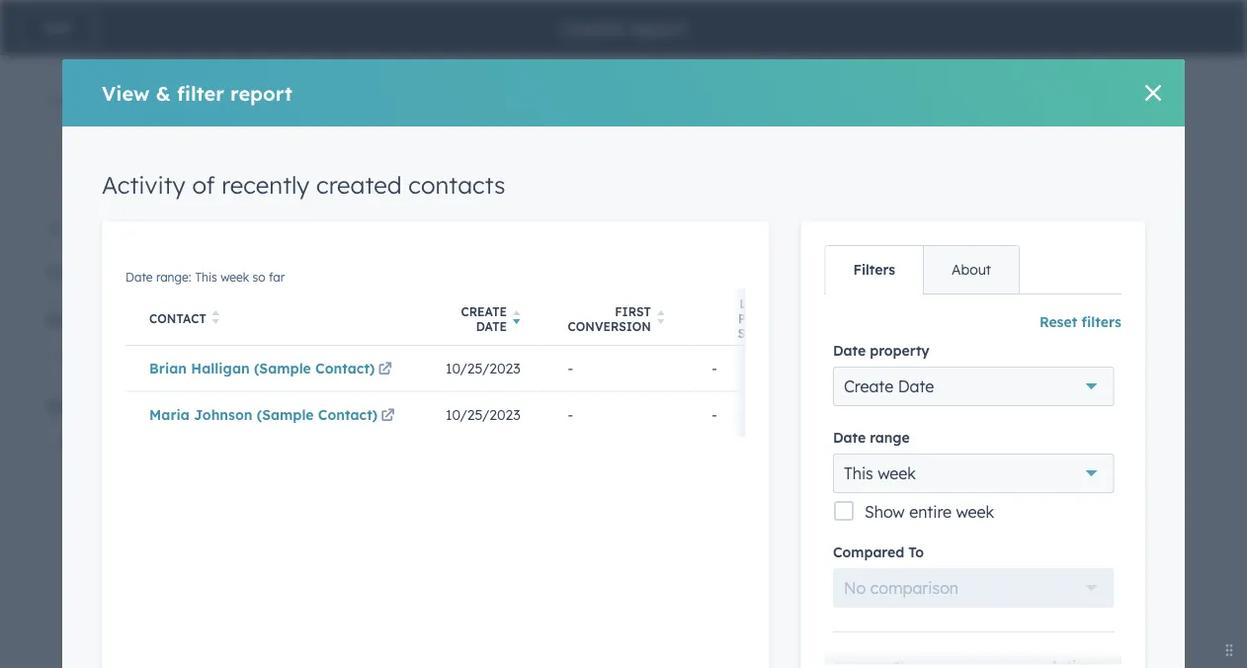 Task type: locate. For each thing, give the bounding box(es) containing it.
date
[[126, 270, 153, 285], [476, 319, 507, 334], [833, 341, 866, 359], [898, 376, 934, 396], [833, 428, 866, 446]]

contacts
[[395, 383, 448, 398]]

descending sort. press to sort ascending. element
[[513, 310, 521, 327]]

page down create date popup button
[[989, 457, 1021, 472]]

-
[[568, 360, 573, 377], [712, 360, 717, 377], [568, 406, 573, 423], [712, 406, 717, 423], [825, 506, 830, 523], [956, 506, 961, 523], [825, 552, 830, 569], [956, 552, 961, 569]]

2 vertical spatial week
[[956, 501, 994, 521]]

contacts up submitted at bottom
[[657, 295, 742, 319]]

what's
[[383, 337, 433, 357]]

1 horizontal spatial week
[[877, 463, 916, 483]]

0 vertical spatial activity of recently created contacts
[[102, 170, 506, 200]]

to
[[908, 543, 924, 560]]

select down data sources
[[58, 345, 103, 365]]

date up activity at left bottom
[[476, 319, 507, 334]]

recently up activity at left bottom
[[490, 295, 570, 319]]

activity of recently created contacts
[[102, 170, 506, 200], [383, 295, 742, 319]]

contact) up maria johnson (sample contact) link
[[315, 360, 375, 377]]

2 horizontal spatial recently
[[650, 337, 708, 357]]

0 vertical spatial contact)
[[315, 360, 375, 377]]

contact) down brian halligan (sample contact) link
[[318, 406, 378, 423]]

1 vertical spatial from
[[492, 210, 539, 234]]

of down filter in the top left of the page
[[192, 170, 215, 200]]

data sources
[[47, 311, 137, 328]]

first down date range
[[825, 457, 861, 472]]

view
[[102, 81, 150, 105]]

first conversion
[[568, 304, 651, 334], [825, 457, 908, 487]]

contact
[[149, 311, 206, 326]]

0 vertical spatial contacts
[[409, 170, 506, 200]]

last page seen up the show entire week
[[956, 457, 1021, 487]]

create reports from templates
[[342, 210, 643, 234]]

seen
[[738, 326, 770, 341], [956, 472, 987, 487]]

contacts up create reports from templates
[[409, 170, 506, 200]]

press to sort. element inside the first conversion button
[[657, 310, 665, 327]]

press to sort. image inside contact 'button'
[[212, 310, 220, 324]]

last page seen left a
[[738, 297, 770, 341]]

1 horizontal spatial first conversion
[[825, 457, 908, 487]]

0 vertical spatial this
[[195, 270, 217, 285]]

week down range
[[877, 463, 916, 483]]

property
[[870, 341, 929, 359]]

activity
[[102, 170, 186, 200], [383, 295, 458, 319]]

descending sort. press to sort ascending. image
[[513, 310, 521, 324]]

0 horizontal spatial first
[[615, 304, 651, 319]]

1 horizontal spatial created
[[576, 295, 651, 319]]

press to sort. element right 'contact'
[[212, 310, 220, 327]]

1 vertical spatial created
[[576, 295, 651, 319]]

1 vertical spatial this
[[844, 463, 873, 483]]

2 press to sort. image from the left
[[657, 310, 665, 324]]

2 select button from the top
[[47, 423, 295, 462]]

1 vertical spatial last page seen
[[956, 457, 1021, 487]]

first conversion down date range
[[825, 457, 908, 487]]

conversion up what's the activity of contacts who recently submitted a form?
[[568, 319, 651, 334]]

press to sort. element
[[212, 310, 220, 327], [657, 310, 665, 327]]

1 vertical spatial contact)
[[318, 406, 378, 423]]

from
[[492, 88, 539, 113], [492, 210, 539, 234]]

1 vertical spatial select button
[[47, 423, 295, 462]]

select down "visualization"
[[58, 432, 103, 452]]

1 horizontal spatial last page seen
[[956, 457, 1021, 487]]

create
[[561, 15, 623, 40], [342, 88, 408, 113], [342, 210, 408, 234], [461, 304, 507, 319], [844, 376, 893, 396]]

activity up "filter templates"
[[102, 170, 186, 200]]

date for date range
[[833, 428, 866, 446]]

select for visualization
[[58, 432, 103, 452]]

1 horizontal spatial press to sort. element
[[657, 310, 665, 327]]

create date down date property
[[844, 376, 934, 396]]

0 horizontal spatial filters
[[88, 263, 128, 281]]

0 horizontal spatial contacts
[[409, 170, 506, 200]]

0 vertical spatial create date
[[461, 304, 507, 334]]

page up submitted at bottom
[[738, 311, 770, 326]]

reports for templates
[[414, 210, 486, 234]]

(sample for halligan
[[254, 360, 311, 377]]

this
[[195, 270, 217, 285], [844, 463, 873, 483]]

0 horizontal spatial this
[[195, 270, 217, 285]]

1 horizontal spatial this
[[844, 463, 873, 483]]

0 vertical spatial last page seen
[[738, 297, 770, 341]]

1 horizontal spatial create date
[[844, 376, 934, 396]]

filters
[[88, 263, 128, 281], [1082, 313, 1122, 331]]

first conversion inside button
[[568, 304, 651, 334]]

0 horizontal spatial last
[[740, 297, 770, 311]]

filters for clear filters
[[88, 263, 128, 281]]

first
[[615, 304, 651, 319], [825, 457, 861, 472]]

0 horizontal spatial report
[[230, 81, 292, 105]]

1 horizontal spatial report
[[629, 15, 686, 40]]

create date inside popup button
[[844, 376, 934, 396]]

contacts
[[409, 170, 506, 200], [657, 295, 742, 319], [545, 337, 610, 357]]

websites
[[555, 383, 606, 398]]

0 vertical spatial page
[[738, 311, 770, 326]]

this down date range
[[844, 463, 873, 483]]

contact)
[[315, 360, 375, 377], [318, 406, 378, 423]]

filters inside "button"
[[1082, 313, 1122, 331]]

1 press to sort. element from the left
[[212, 310, 220, 327]]

templates right 'filter'
[[110, 219, 178, 237]]

so
[[253, 270, 266, 285]]

1 vertical spatial create date
[[844, 376, 934, 396]]

1 vertical spatial seen
[[956, 472, 987, 487]]

week down this week popup button
[[956, 501, 994, 521]]

2 vertical spatial recently
[[650, 337, 708, 357]]

reports for scratch
[[414, 88, 486, 113]]

data
[[47, 311, 81, 328]]

report inside activity of recently created contacts "dialog"
[[230, 81, 292, 105]]

(sample down brian halligan (sample contact) link
[[257, 406, 314, 423]]

contact) for maria johnson (sample contact)
[[318, 406, 378, 423]]

week
[[221, 270, 249, 285], [877, 463, 916, 483], [956, 501, 994, 521]]

from left scratch
[[492, 88, 539, 113]]

submitted
[[713, 337, 788, 357]]

week left so
[[221, 270, 249, 285]]

0 vertical spatial created
[[316, 170, 402, 200]]

no
[[844, 578, 866, 597]]

0 vertical spatial filters
[[88, 263, 128, 281]]

0 vertical spatial seen
[[738, 326, 770, 341]]

create date
[[461, 304, 507, 334], [844, 376, 934, 396]]

1 select from the top
[[58, 345, 103, 365]]

contacts up the websites on the bottom
[[545, 337, 610, 357]]

filter
[[177, 81, 224, 105]]

1 horizontal spatial last
[[956, 457, 986, 472]]

create reports from scratch
[[342, 88, 617, 113]]

0 vertical spatial activity
[[102, 170, 186, 200]]

2 press to sort. element from the left
[[657, 310, 665, 327]]

create date button
[[833, 366, 1114, 406]]

select button down brian
[[47, 423, 295, 462]]

0 horizontal spatial conversion
[[568, 319, 651, 334]]

0 vertical spatial reports
[[414, 88, 486, 113]]

0 horizontal spatial page
[[738, 311, 770, 326]]

1 vertical spatial conversion
[[825, 472, 908, 487]]

show
[[864, 501, 905, 521]]

last page seen
[[738, 297, 770, 341], [956, 457, 1021, 487]]

created inside "dialog"
[[316, 170, 402, 200]]

conversion
[[568, 319, 651, 334], [825, 472, 908, 487]]

None checkbox
[[342, 129, 1200, 194], [342, 254, 1200, 668], [342, 129, 1200, 194], [342, 254, 1200, 668]]

press to sort. image
[[212, 310, 220, 324], [657, 310, 665, 324]]

0 horizontal spatial press to sort. image
[[212, 310, 220, 324]]

1 vertical spatial week
[[877, 463, 916, 483]]

press to sort. image for contact
[[212, 310, 220, 324]]

1 horizontal spatial templates
[[545, 210, 643, 234]]

seen up the show entire week
[[956, 472, 987, 487]]

0 horizontal spatial created
[[316, 170, 402, 200]]

tab list inside activity of recently created contacts "dialog"
[[825, 245, 1020, 295]]

press to sort. element inside contact 'button'
[[212, 310, 220, 327]]

no comparison
[[844, 578, 958, 597]]

1 horizontal spatial press to sort. image
[[657, 310, 665, 324]]

&
[[156, 81, 171, 105]]

report inside page section element
[[629, 15, 686, 40]]

select button down 'contact'
[[47, 336, 295, 375]]

activity of recently created contacts up far
[[102, 170, 506, 200]]

Search search field
[[47, 131, 295, 171]]

page
[[738, 311, 770, 326], [989, 457, 1021, 472]]

125
[[95, 91, 116, 108]]

date inside popup button
[[898, 376, 934, 396]]

0 horizontal spatial activity
[[102, 170, 186, 200]]

brian
[[149, 360, 187, 377]]

form?
[[807, 337, 850, 357]]

press to sort. image up what's the activity of contacts who recently submitted a form?
[[657, 310, 665, 324]]

2 horizontal spatial week
[[956, 501, 994, 521]]

1 vertical spatial contacts
[[657, 295, 742, 319]]

1 vertical spatial filters
[[1082, 313, 1122, 331]]

0 horizontal spatial last page seen
[[738, 297, 770, 341]]

0 horizontal spatial press to sort. element
[[212, 310, 220, 327]]

date range
[[833, 428, 910, 446]]

seen left a
[[738, 326, 770, 341]]

0 vertical spatial conversion
[[568, 319, 651, 334]]

about link
[[923, 246, 1019, 294]]

1 vertical spatial activity
[[383, 295, 458, 319]]

1 vertical spatial reports
[[414, 210, 486, 234]]

date down property
[[898, 376, 934, 396]]

this week button
[[833, 453, 1114, 493]]

filters inside button
[[88, 263, 128, 281]]

filters right clear
[[88, 263, 128, 281]]

first up who
[[615, 304, 651, 319]]

date left range
[[833, 428, 866, 446]]

maria
[[149, 406, 190, 423]]

2 reports from the top
[[414, 210, 486, 234]]

1 vertical spatial (sample
[[257, 406, 314, 423]]

filter templates
[[69, 219, 178, 237]]

filters
[[854, 261, 896, 278]]

0 vertical spatial last
[[740, 297, 770, 311]]

1 horizontal spatial page
[[989, 457, 1021, 472]]

templates
[[545, 210, 643, 234], [110, 219, 178, 237]]

2 from from the top
[[492, 210, 539, 234]]

1 horizontal spatial first
[[825, 457, 861, 472]]

last page seen inside last page seen button
[[738, 297, 770, 341]]

no comparison button
[[833, 568, 1114, 607]]

press to sort. image inside the first conversion button
[[657, 310, 665, 324]]

select button for data sources
[[47, 336, 295, 375]]

last up submitted at bottom
[[740, 297, 770, 311]]

last up the show entire week
[[956, 457, 986, 472]]

recently up so
[[222, 170, 310, 200]]

reports
[[414, 88, 486, 113], [414, 210, 486, 234]]

first conversion up what's the activity of contacts who recently submitted a form?
[[568, 304, 651, 334]]

filter
[[69, 219, 105, 237]]

created
[[316, 170, 402, 200], [576, 295, 651, 319]]

0 vertical spatial first
[[615, 304, 651, 319]]

1 reports from the top
[[414, 88, 486, 113]]

press to sort. element for first conversion
[[657, 310, 665, 327]]

0 horizontal spatial seen
[[738, 326, 770, 341]]

0 vertical spatial (sample
[[254, 360, 311, 377]]

recently right who
[[650, 337, 708, 357]]

tab list
[[825, 245, 1020, 295]]

create date up activity at left bottom
[[461, 304, 507, 334]]

1 from from the top
[[492, 88, 539, 113]]

date inside create date
[[476, 319, 507, 334]]

of
[[77, 91, 91, 108], [192, 170, 215, 200], [464, 295, 484, 319], [526, 337, 541, 357]]

date left range:
[[126, 270, 153, 285]]

far
[[269, 270, 285, 285]]

recently
[[222, 170, 310, 200], [490, 295, 570, 319], [650, 337, 708, 357]]

templates up the first conversion button
[[545, 210, 643, 234]]

0 vertical spatial week
[[221, 270, 249, 285]]

create date for create date popup button
[[844, 376, 934, 396]]

from up "descending sort. press to sort ascending." icon
[[492, 210, 539, 234]]

1 vertical spatial report
[[230, 81, 292, 105]]

2 vertical spatial contacts
[[545, 337, 610, 357]]

scratch
[[545, 88, 617, 113]]

seen inside button
[[738, 326, 770, 341]]

conversion inside button
[[568, 319, 651, 334]]

tab list containing filters
[[825, 245, 1020, 295]]

date left property
[[833, 341, 866, 359]]

2 select from the top
[[58, 432, 103, 452]]

(sample up maria johnson (sample contact) link
[[254, 360, 311, 377]]

15
[[59, 91, 73, 108]]

(sample
[[254, 360, 311, 377], [257, 406, 314, 423]]

1 horizontal spatial filters
[[1082, 313, 1122, 331]]

conversion up show
[[825, 472, 908, 487]]

create date inside button
[[461, 304, 507, 334]]

1 select button from the top
[[47, 336, 295, 375]]

from for templates
[[492, 210, 539, 234]]

select button
[[47, 336, 295, 375], [47, 423, 295, 462]]

activity of recently created contacts up what's the activity of contacts who recently submitted a form?
[[383, 295, 742, 319]]

activity inside activity of recently created contacts "dialog"
[[102, 170, 186, 200]]

activity up the what's
[[383, 295, 458, 319]]

1 horizontal spatial recently
[[490, 295, 570, 319]]

reset
[[1040, 313, 1078, 331]]

0 vertical spatial select
[[58, 345, 103, 365]]

press to sort. image right 'contact'
[[212, 310, 220, 324]]

1 horizontal spatial seen
[[956, 472, 987, 487]]

1 press to sort. image from the left
[[212, 310, 220, 324]]

close image
[[1146, 85, 1161, 101]]

0 vertical spatial first conversion
[[568, 304, 651, 334]]

1 vertical spatial first
[[825, 457, 861, 472]]

1 vertical spatial select
[[58, 432, 103, 452]]

range
[[870, 428, 910, 446]]

0 vertical spatial report
[[629, 15, 686, 40]]

1 horizontal spatial conversion
[[825, 472, 908, 487]]

report
[[629, 15, 686, 40], [230, 81, 292, 105]]

0 vertical spatial select button
[[47, 336, 295, 375]]

filters right reset on the right top of the page
[[1082, 313, 1122, 331]]

0 horizontal spatial create date
[[461, 304, 507, 334]]

press to sort. element up what's the activity of contacts who recently submitted a form?
[[657, 310, 665, 327]]

0 vertical spatial recently
[[222, 170, 310, 200]]

this right range:
[[195, 270, 217, 285]]

0 horizontal spatial recently
[[222, 170, 310, 200]]

0 vertical spatial from
[[492, 88, 539, 113]]

seen inside "last page seen"
[[956, 472, 987, 487]]

sources
[[85, 311, 137, 328]]

view & filter report
[[102, 81, 292, 105]]

1-15 of 125 results
[[47, 91, 163, 108]]

select
[[58, 345, 103, 365], [58, 432, 103, 452]]

link opens in a new window image
[[378, 363, 392, 377], [378, 363, 392, 377], [381, 409, 395, 423], [381, 409, 395, 423]]

0 horizontal spatial first conversion
[[568, 304, 651, 334]]

10/25/2023
[[446, 360, 521, 377], [446, 406, 521, 423], [703, 506, 777, 523], [703, 552, 777, 569]]

(sample for johnson
[[257, 406, 314, 423]]



Task type: vqa. For each thing, say whether or not it's contained in the screenshot.
Reset filters button
yes



Task type: describe. For each thing, give the bounding box(es) containing it.
contacts inside "dialog"
[[409, 170, 506, 200]]

range:
[[156, 270, 191, 285]]

1 horizontal spatial contacts
[[545, 337, 610, 357]]

filters for reset filters
[[1082, 313, 1122, 331]]

lead
[[1074, 552, 1107, 569]]

brian halligan (sample contact)
[[149, 360, 375, 377]]

entire
[[909, 501, 951, 521]]

clear filters
[[47, 263, 128, 281]]

create inside page section element
[[561, 15, 623, 40]]

all
[[536, 383, 551, 398]]

a
[[793, 337, 802, 357]]

opportunity
[[1074, 506, 1154, 523]]

clear
[[47, 263, 84, 281]]

compared
[[833, 543, 904, 560]]

date for date range: this week so far
[[126, 270, 153, 285]]

contact button
[[126, 289, 422, 345]]

from for scratch
[[492, 88, 539, 113]]

clear filters button
[[47, 260, 128, 284]]

who
[[614, 337, 645, 357]]

of right the 15
[[77, 91, 91, 108]]

date for date property
[[833, 341, 866, 359]]

results
[[120, 91, 163, 108]]

filters link
[[826, 246, 923, 294]]

first conversion button
[[544, 289, 688, 345]]

1 vertical spatial activity of recently created contacts
[[383, 295, 742, 319]]

show entire week
[[864, 501, 994, 521]]

of inside "dialog"
[[192, 170, 215, 200]]

visualization
[[47, 398, 136, 415]]

1-
[[47, 91, 59, 108]]

date range: this week so far
[[126, 270, 285, 285]]

this week
[[844, 463, 916, 483]]

the
[[438, 337, 461, 357]]

activity
[[466, 337, 521, 357]]

exit
[[44, 19, 71, 36]]

press to sort. element for contact
[[212, 310, 220, 327]]

exit link
[[20, 8, 95, 47]]

select for data sources
[[58, 345, 103, 365]]

week inside popup button
[[877, 463, 916, 483]]

brian halligan (sample contact) link
[[149, 360, 396, 377]]

0 horizontal spatial templates
[[110, 219, 178, 237]]

forms
[[474, 383, 511, 398]]

activity of recently created contacts dialog
[[62, 59, 1185, 668]]

1 vertical spatial last
[[956, 457, 986, 472]]

recently inside activity of recently created contacts "dialog"
[[222, 170, 310, 200]]

press to sort. image for first conversion
[[657, 310, 665, 324]]

halligan
[[191, 360, 250, 377]]

create date button
[[422, 289, 544, 345]]

comparison
[[870, 578, 958, 597]]

all websites
[[536, 383, 606, 398]]

contact) for brian halligan (sample contact)
[[315, 360, 375, 377]]

create date for create date button
[[461, 304, 507, 334]]

last page seen button
[[688, 289, 807, 345]]

about
[[952, 261, 991, 278]]

first inside button
[[615, 304, 651, 319]]

stage
[[1074, 472, 1113, 487]]

page inside button
[[738, 311, 770, 326]]

2 horizontal spatial contacts
[[657, 295, 742, 319]]

select button for visualization
[[47, 423, 295, 462]]

maria johnson (sample contact) link
[[149, 406, 398, 423]]

johnson
[[194, 406, 253, 423]]

of right activity at left bottom
[[526, 337, 541, 357]]

create inside button
[[461, 304, 507, 319]]

reset filters
[[1040, 313, 1122, 331]]

activity of recently created contacts inside "dialog"
[[102, 170, 506, 200]]

page section element
[[0, 0, 1247, 55]]

1 vertical spatial recently
[[490, 295, 570, 319]]

reset filters button
[[1040, 310, 1122, 334]]

1 horizontal spatial activity
[[383, 295, 458, 319]]

lifecycle stage
[[1074, 457, 1140, 487]]

lifecycle
[[1074, 457, 1140, 472]]

compared to
[[833, 543, 924, 560]]

1 vertical spatial page
[[989, 457, 1021, 472]]

0 horizontal spatial week
[[221, 270, 249, 285]]

create report
[[561, 15, 686, 40]]

last inside button
[[740, 297, 770, 311]]

this inside popup button
[[844, 463, 873, 483]]

of left "descending sort. press to sort ascending." icon
[[464, 295, 484, 319]]

create inside popup button
[[844, 376, 893, 396]]

date property
[[833, 341, 929, 359]]

maria johnson (sample contact)
[[149, 406, 378, 423]]

what's the activity of contacts who recently submitted a form?
[[383, 337, 850, 357]]

1 vertical spatial first conversion
[[825, 457, 908, 487]]



